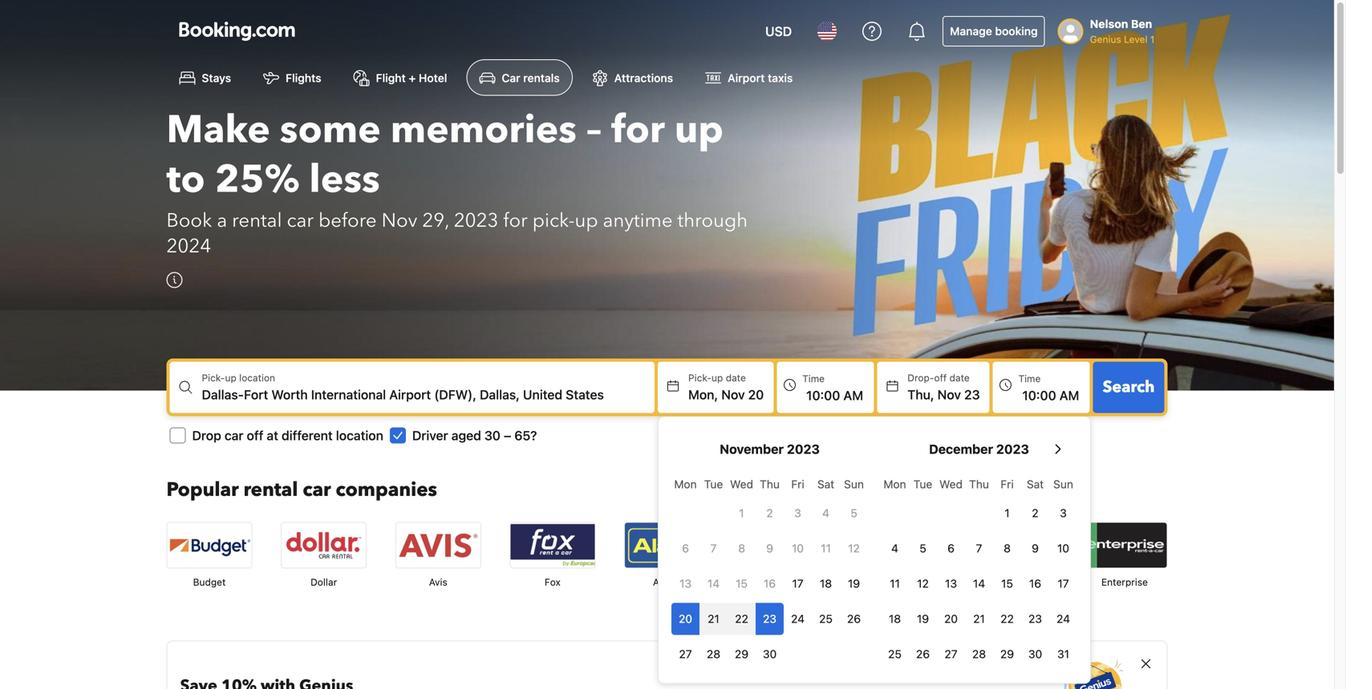 Task type: vqa. For each thing, say whether or not it's contained in the screenshot.


Task type: locate. For each thing, give the bounding box(es) containing it.
19 right 18 november 2023 checkbox
[[848, 577, 860, 591]]

sun
[[844, 478, 864, 491], [1053, 478, 1073, 491]]

1 28 from the left
[[707, 648, 720, 661]]

30
[[484, 428, 501, 443], [763, 648, 777, 661], [1028, 648, 1042, 661]]

18 inside checkbox
[[820, 577, 832, 591]]

16
[[764, 577, 776, 591], [1029, 577, 1041, 591]]

2 28 from the left
[[972, 648, 986, 661]]

some
[[280, 104, 381, 156]]

15 November 2023 checkbox
[[728, 568, 756, 600]]

1 16 from the left
[[764, 577, 776, 591]]

2 horizontal spatial 23
[[1029, 613, 1042, 626]]

through
[[678, 208, 748, 234]]

8
[[738, 542, 745, 555], [1004, 542, 1011, 555]]

2
[[766, 507, 773, 520], [1032, 507, 1039, 520]]

17
[[792, 577, 804, 591], [1058, 577, 1069, 591]]

7 inside 7 november 2023 checkbox
[[710, 542, 717, 555]]

8 for 8 option
[[738, 542, 745, 555]]

6 left 7 november 2023 checkbox
[[682, 542, 689, 555]]

2023 right 29,
[[454, 208, 499, 234]]

20 inside 20 december 2023 option
[[944, 613, 958, 626]]

0 horizontal spatial 4
[[822, 507, 829, 520]]

popular
[[166, 477, 239, 504]]

3 right 2 option
[[1060, 507, 1067, 520]]

1 vertical spatial off
[[247, 428, 263, 443]]

–
[[586, 104, 602, 156], [504, 428, 511, 443]]

2 17 from the left
[[1058, 577, 1069, 591]]

1 horizontal spatial 1
[[1005, 507, 1010, 520]]

29
[[735, 648, 749, 661], [1000, 648, 1014, 661]]

6 for 6 november 2023 checkbox
[[682, 542, 689, 555]]

23 December 2023 checkbox
[[1021, 604, 1049, 636]]

1 horizontal spatial 19
[[917, 613, 929, 626]]

– inside the make some memories – for up to 25% less book a rental car before nov 29, 2023 for pick-up anytime through 2024
[[586, 104, 602, 156]]

0 horizontal spatial 2023
[[454, 208, 499, 234]]

1 vertical spatial location
[[336, 428, 383, 443]]

22 inside checkbox
[[1001, 613, 1014, 626]]

1 vertical spatial 19
[[917, 613, 929, 626]]

19 December 2023 checkbox
[[909, 604, 937, 636]]

7 inside 7 december 2023 checkbox
[[976, 542, 982, 555]]

23 right "22 november 2023" option
[[763, 613, 777, 626]]

8 inside checkbox
[[1004, 542, 1011, 555]]

1 horizontal spatial 23
[[964, 387, 980, 403]]

1 horizontal spatial 13
[[945, 577, 957, 591]]

0 vertical spatial 11
[[821, 542, 831, 555]]

location right different at the bottom of the page
[[336, 428, 383, 443]]

1 vertical spatial 18
[[889, 613, 901, 626]]

fri up 1 "checkbox"
[[1001, 478, 1014, 491]]

25 left 26 december 2023 option
[[888, 648, 902, 661]]

anytime
[[603, 208, 673, 234]]

26 November 2023 checkbox
[[840, 604, 868, 636]]

11 December 2023 checkbox
[[881, 568, 909, 600]]

29 inside checkbox
[[1000, 648, 1014, 661]]

1 horizontal spatial nov
[[721, 387, 745, 403]]

23 right thu,
[[964, 387, 980, 403]]

fri for november
[[791, 478, 804, 491]]

sat
[[817, 478, 834, 491], [1027, 478, 1044, 491]]

1 horizontal spatial 12
[[917, 577, 929, 591]]

18 left 19 'option'
[[889, 613, 901, 626]]

5 for 5 option in the bottom of the page
[[920, 542, 926, 555]]

tue down november
[[704, 478, 723, 491]]

1 horizontal spatial 14
[[973, 577, 985, 591]]

1 horizontal spatial 27
[[945, 648, 958, 661]]

1 horizontal spatial 30
[[763, 648, 777, 661]]

grid
[[671, 469, 868, 671], [881, 469, 1077, 671]]

0 horizontal spatial date
[[726, 372, 746, 384]]

16 inside option
[[764, 577, 776, 591]]

9
[[766, 542, 773, 555], [1032, 542, 1039, 555]]

12
[[848, 542, 860, 555], [917, 577, 929, 591]]

8 for 8 checkbox
[[1004, 542, 1011, 555]]

0 horizontal spatial 16
[[764, 577, 776, 591]]

2 22 from the left
[[1001, 613, 1014, 626]]

6 right 5 option in the bottom of the page
[[948, 542, 955, 555]]

5
[[851, 507, 857, 520], [920, 542, 926, 555]]

date up november
[[726, 372, 746, 384]]

memories
[[390, 104, 577, 156]]

1 horizontal spatial sun
[[1053, 478, 1073, 491]]

rental inside the make some memories – for up to 25% less book a rental car before nov 29, 2023 for pick-up anytime through 2024
[[232, 208, 282, 234]]

tue for november
[[704, 478, 723, 491]]

29 for 29 checkbox
[[735, 648, 749, 661]]

0 horizontal spatial pick-
[[202, 372, 225, 384]]

2 inside option
[[1032, 507, 1039, 520]]

24 left 25 november 2023 option at bottom right
[[791, 613, 805, 626]]

26 December 2023 checkbox
[[909, 639, 937, 671]]

1 horizontal spatial 24
[[1057, 613, 1070, 626]]

11
[[821, 542, 831, 555], [890, 577, 900, 591]]

1 left 2 option
[[1005, 507, 1010, 520]]

mon tue wed thu up "1 november 2023" checkbox
[[674, 478, 780, 491]]

1 2 from the left
[[766, 507, 773, 520]]

22
[[735, 613, 748, 626], [1001, 613, 1014, 626]]

2 3 from the left
[[1060, 507, 1067, 520]]

1 fri from the left
[[791, 478, 804, 491]]

22 cell
[[728, 600, 756, 636]]

27 inside checkbox
[[945, 648, 958, 661]]

pick-up location
[[202, 372, 275, 384]]

0 vertical spatial location
[[239, 372, 275, 384]]

20 for 20 december 2023 option
[[944, 613, 958, 626]]

1 horizontal spatial 9
[[1032, 542, 1039, 555]]

8 left 9 november 2023 checkbox
[[738, 542, 745, 555]]

1 horizontal spatial wed
[[939, 478, 963, 491]]

21 inside checkbox
[[973, 613, 985, 626]]

29,
[[422, 208, 449, 234]]

2 inside checkbox
[[766, 507, 773, 520]]

2 sun from the left
[[1053, 478, 1073, 491]]

sun up 3 december 2023 option
[[1053, 478, 1073, 491]]

off left at
[[247, 428, 263, 443]]

– down attractions link
[[586, 104, 602, 156]]

0 horizontal spatial wed
[[730, 478, 753, 491]]

1 vertical spatial car
[[224, 428, 243, 443]]

taxis
[[768, 71, 793, 84]]

0 horizontal spatial tue
[[704, 478, 723, 491]]

1 horizontal spatial 11
[[890, 577, 900, 591]]

22 December 2023 checkbox
[[993, 604, 1021, 636]]

5 right 4 option
[[920, 542, 926, 555]]

see terms and conditions for more information image
[[166, 272, 183, 288]]

nov right mon,
[[721, 387, 745, 403]]

1 horizontal spatial 2023
[[787, 442, 820, 457]]

2 date from the left
[[950, 372, 970, 384]]

0 vertical spatial rental
[[232, 208, 282, 234]]

up
[[675, 104, 724, 156], [575, 208, 598, 234], [225, 372, 236, 384], [712, 372, 723, 384]]

1 vertical spatial 12
[[917, 577, 929, 591]]

rental right a
[[232, 208, 282, 234]]

1 tue from the left
[[704, 478, 723, 491]]

0 horizontal spatial nov
[[382, 208, 417, 234]]

0 horizontal spatial 3
[[794, 507, 801, 520]]

4 November 2023 checkbox
[[812, 498, 840, 530]]

hertz
[[998, 577, 1023, 588]]

2 13 from the left
[[945, 577, 957, 591]]

1 7 from the left
[[710, 542, 717, 555]]

13 left 14 checkbox
[[680, 577, 692, 591]]

sun up 5 option
[[844, 478, 864, 491]]

1 horizontal spatial 7
[[976, 542, 982, 555]]

30 November 2023 checkbox
[[756, 639, 784, 671]]

2 horizontal spatial 2023
[[996, 442, 1029, 457]]

30 left 31
[[1028, 648, 1042, 661]]

28 left 29 checkbox
[[707, 648, 720, 661]]

1 horizontal spatial 21
[[973, 613, 985, 626]]

car down different at the bottom of the page
[[303, 477, 331, 504]]

26
[[847, 613, 861, 626], [916, 648, 930, 661]]

1 mon tue wed thu from the left
[[674, 478, 780, 491]]

21 right 20 option
[[708, 613, 719, 626]]

1 3 from the left
[[794, 507, 801, 520]]

mon tue wed thu down december
[[884, 478, 989, 491]]

tue for december
[[914, 478, 932, 491]]

10 left 11 checkbox
[[792, 542, 804, 555]]

0 horizontal spatial sun
[[844, 478, 864, 491]]

20 left 21 november 2023 option
[[679, 613, 692, 626]]

enterprise logo image
[[1083, 523, 1167, 568]]

16 right hertz
[[1029, 577, 1041, 591]]

2 pick- from the left
[[688, 372, 712, 384]]

22 inside option
[[735, 613, 748, 626]]

13 inside 13 december 2023 checkbox
[[945, 577, 957, 591]]

0 horizontal spatial mon
[[674, 478, 697, 491]]

rental
[[232, 208, 282, 234], [244, 477, 298, 504]]

sat up the 4 option
[[817, 478, 834, 491]]

1 horizontal spatial 8
[[1004, 542, 1011, 555]]

20 December 2023 checkbox
[[937, 604, 965, 636]]

1 22 from the left
[[735, 613, 748, 626]]

1 pick- from the left
[[202, 372, 225, 384]]

1 horizontal spatial pick-
[[688, 372, 712, 384]]

0 horizontal spatial 27
[[679, 648, 692, 661]]

location up at
[[239, 372, 275, 384]]

car right drop
[[224, 428, 243, 443]]

9 right 8 option
[[766, 542, 773, 555]]

26 right 25 november 2023 option at bottom right
[[847, 613, 861, 626]]

tue
[[704, 478, 723, 491], [914, 478, 932, 491]]

0 horizontal spatial location
[[239, 372, 275, 384]]

0 horizontal spatial 22
[[735, 613, 748, 626]]

2023
[[454, 208, 499, 234], [787, 442, 820, 457], [996, 442, 1029, 457]]

16 November 2023 checkbox
[[756, 568, 784, 600]]

0 vertical spatial car
[[287, 208, 314, 234]]

driver
[[412, 428, 448, 443]]

wed down december
[[939, 478, 963, 491]]

flights link
[[250, 59, 334, 96]]

1 left 2 november 2023 checkbox
[[739, 507, 744, 520]]

14 left 15 checkbox
[[973, 577, 985, 591]]

9 left 10 option
[[1032, 542, 1039, 555]]

5 right the 4 option
[[851, 507, 857, 520]]

less
[[309, 153, 380, 206]]

1 November 2023 checkbox
[[728, 498, 756, 530]]

level
[[1124, 34, 1148, 45]]

7 November 2023 checkbox
[[700, 533, 728, 565]]

for down "attractions"
[[611, 104, 665, 156]]

30 inside checkbox
[[1028, 648, 1042, 661]]

rentals
[[523, 71, 560, 84]]

location
[[239, 372, 275, 384], [336, 428, 383, 443]]

27 December 2023 checkbox
[[937, 639, 965, 671]]

6 December 2023 checkbox
[[937, 533, 965, 565]]

1 17 from the left
[[792, 577, 804, 591]]

29 right 28 option
[[1000, 648, 1014, 661]]

1 horizontal spatial 18
[[889, 613, 901, 626]]

driver aged 30 – 65?
[[412, 428, 537, 443]]

1 13 from the left
[[680, 577, 692, 591]]

2 right 1 "checkbox"
[[1032, 507, 1039, 520]]

1 9 from the left
[[766, 542, 773, 555]]

dollar
[[311, 577, 337, 588]]

nov
[[382, 208, 417, 234], [721, 387, 745, 403], [938, 387, 961, 403]]

26 right 25 option
[[916, 648, 930, 661]]

1 24 from the left
[[791, 613, 805, 626]]

make
[[166, 104, 270, 156]]

20 right mon,
[[748, 387, 764, 403]]

thu up 2 november 2023 checkbox
[[760, 478, 780, 491]]

0 horizontal spatial 23
[[763, 613, 777, 626]]

6
[[682, 542, 689, 555], [948, 542, 955, 555]]

17 right 16 november 2023 option
[[792, 577, 804, 591]]

3 December 2023 checkbox
[[1049, 498, 1077, 530]]

18 right the 17 november 2023 option
[[820, 577, 832, 591]]

off up thu,
[[934, 372, 947, 384]]

1 grid from the left
[[671, 469, 868, 671]]

19 for 19 november 2023 checkbox
[[848, 577, 860, 591]]

0 horizontal spatial 7
[[710, 542, 717, 555]]

pick- inside the pick-up date mon, nov 20
[[688, 372, 712, 384]]

17 inside checkbox
[[1058, 577, 1069, 591]]

25 right 24 checkbox
[[819, 613, 833, 626]]

0 horizontal spatial 2
[[766, 507, 773, 520]]

28 inside option
[[972, 648, 986, 661]]

1 14 from the left
[[708, 577, 720, 591]]

5 for 5 option
[[851, 507, 857, 520]]

sixt logo image
[[854, 523, 938, 568]]

mon up alamo logo on the bottom of the page
[[674, 478, 697, 491]]

2 9 from the left
[[1032, 542, 1039, 555]]

23 inside 'checkbox'
[[1029, 613, 1042, 626]]

8 left 9 checkbox
[[1004, 542, 1011, 555]]

nov left 29,
[[382, 208, 417, 234]]

0 vertical spatial for
[[611, 104, 665, 156]]

make some memories – for up to 25% less book a rental car before nov 29, 2023 for pick-up anytime through 2024
[[166, 104, 748, 260]]

6 inside checkbox
[[682, 542, 689, 555]]

15 right '14' checkbox
[[1001, 577, 1013, 591]]

4 left 5 option
[[822, 507, 829, 520]]

30 for "30" option
[[763, 648, 777, 661]]

0 horizontal spatial 21
[[708, 613, 719, 626]]

2 thu from the left
[[969, 478, 989, 491]]

different
[[282, 428, 333, 443]]

25 inside option
[[888, 648, 902, 661]]

mon tue wed thu for december
[[884, 478, 989, 491]]

2 horizontal spatial 30
[[1028, 648, 1042, 661]]

0 horizontal spatial 15
[[736, 577, 748, 591]]

1 8 from the left
[[738, 542, 745, 555]]

3 right 2 november 2023 checkbox
[[794, 507, 801, 520]]

1 inside nelson ben genius level 1
[[1150, 34, 1155, 45]]

18 November 2023 checkbox
[[812, 568, 840, 600]]

2 right "1 november 2023" checkbox
[[766, 507, 773, 520]]

30 inside option
[[763, 648, 777, 661]]

0 horizontal spatial 20
[[679, 613, 692, 626]]

1 date from the left
[[726, 372, 746, 384]]

1 sun from the left
[[844, 478, 864, 491]]

0 horizontal spatial sat
[[817, 478, 834, 491]]

for left pick-
[[503, 208, 528, 234]]

manage
[[950, 24, 992, 38]]

2 29 from the left
[[1000, 648, 1014, 661]]

13 for 13 december 2023 checkbox
[[945, 577, 957, 591]]

fox logo image
[[511, 523, 595, 568]]

9 for 9 november 2023 checkbox
[[766, 542, 773, 555]]

stays link
[[166, 59, 244, 96]]

1 sat from the left
[[817, 478, 834, 491]]

16 right the 15 november 2023 checkbox
[[764, 577, 776, 591]]

1 inside 1 "checkbox"
[[1005, 507, 1010, 520]]

13 right 12 option
[[945, 577, 957, 591]]

10 right 9 checkbox
[[1057, 542, 1069, 555]]

off
[[934, 372, 947, 384], [247, 428, 263, 443]]

27 November 2023 checkbox
[[671, 639, 700, 671]]

1 horizontal spatial 25
[[888, 648, 902, 661]]

2 horizontal spatial 1
[[1150, 34, 1155, 45]]

7 right 6 november 2023 checkbox
[[710, 542, 717, 555]]

1 vertical spatial 26
[[916, 648, 930, 661]]

1 6 from the left
[[682, 542, 689, 555]]

15 right 14 checkbox
[[736, 577, 748, 591]]

tue down december
[[914, 478, 932, 491]]

0 horizontal spatial 14
[[708, 577, 720, 591]]

0 horizontal spatial 10
[[792, 542, 804, 555]]

14 for '14' checkbox
[[973, 577, 985, 591]]

december
[[929, 442, 993, 457]]

0 vertical spatial 5
[[851, 507, 857, 520]]

stays
[[202, 71, 231, 84]]

1 horizontal spatial fri
[[1001, 478, 1014, 491]]

1 vertical spatial –
[[504, 428, 511, 443]]

1 21 from the left
[[708, 613, 719, 626]]

1 horizontal spatial 2
[[1032, 507, 1039, 520]]

2 grid from the left
[[881, 469, 1077, 671]]

29 for 29 december 2023 checkbox
[[1000, 648, 1014, 661]]

25 inside option
[[819, 613, 833, 626]]

fri
[[791, 478, 804, 491], [1001, 478, 1014, 491]]

1 15 from the left
[[736, 577, 748, 591]]

2 fri from the left
[[1001, 478, 1014, 491]]

14 December 2023 checkbox
[[965, 568, 993, 600]]

15 inside checkbox
[[736, 577, 748, 591]]

15 inside checkbox
[[1001, 577, 1013, 591]]

25 for 25 option
[[888, 648, 902, 661]]

1 horizontal spatial date
[[950, 372, 970, 384]]

nov inside drop-off date thu, nov 23
[[938, 387, 961, 403]]

31
[[1057, 648, 1069, 661]]

22 November 2023 checkbox
[[728, 604, 756, 636]]

27 right 26 december 2023 option
[[945, 648, 958, 661]]

2 mon from the left
[[884, 478, 906, 491]]

1 27 from the left
[[679, 648, 692, 661]]

27
[[679, 648, 692, 661], [945, 648, 958, 661]]

15 for 15 checkbox
[[1001, 577, 1013, 591]]

1 horizontal spatial 6
[[948, 542, 955, 555]]

1 for november 2023
[[739, 507, 744, 520]]

1 horizontal spatial 26
[[916, 648, 930, 661]]

0 horizontal spatial 24
[[791, 613, 805, 626]]

28 inside checkbox
[[707, 648, 720, 661]]

22 for 22 december 2023 checkbox
[[1001, 613, 1014, 626]]

17 November 2023 checkbox
[[784, 568, 812, 600]]

20 inside 20 option
[[679, 613, 692, 626]]

2 horizontal spatial nov
[[938, 387, 961, 403]]

– left 65?
[[504, 428, 511, 443]]

1 horizontal spatial off
[[934, 372, 947, 384]]

enterprise
[[1101, 577, 1148, 588]]

21 right 20 december 2023 option
[[973, 613, 985, 626]]

manage booking
[[950, 24, 1038, 38]]

2 16 from the left
[[1029, 577, 1041, 591]]

19 inside checkbox
[[848, 577, 860, 591]]

17 inside option
[[792, 577, 804, 591]]

0 horizontal spatial 11
[[821, 542, 831, 555]]

book
[[166, 208, 212, 234]]

0 horizontal spatial 18
[[820, 577, 832, 591]]

20 right 19 'option'
[[944, 613, 958, 626]]

0 vertical spatial –
[[586, 104, 602, 156]]

13 inside '13' checkbox
[[680, 577, 692, 591]]

1 mon from the left
[[674, 478, 697, 491]]

4 December 2023 checkbox
[[881, 533, 909, 565]]

thrifty
[[766, 577, 796, 588]]

2 November 2023 checkbox
[[756, 498, 784, 530]]

22 right 21 november 2023 option
[[735, 613, 748, 626]]

30 right aged
[[484, 428, 501, 443]]

wed for december
[[939, 478, 963, 491]]

manage booking link
[[943, 16, 1045, 47]]

3 for december 2023
[[1060, 507, 1067, 520]]

usd button
[[756, 12, 802, 51]]

0 horizontal spatial 17
[[792, 577, 804, 591]]

1 horizontal spatial 20
[[748, 387, 764, 403]]

wed up "1 november 2023" checkbox
[[730, 478, 753, 491]]

1 inside "1 november 2023" checkbox
[[739, 507, 744, 520]]

sat up 2 option
[[1027, 478, 1044, 491]]

thu for november
[[760, 478, 780, 491]]

1 horizontal spatial tue
[[914, 478, 932, 491]]

2 tue from the left
[[914, 478, 932, 491]]

2 mon tue wed thu from the left
[[884, 478, 989, 491]]

fri up 3 option
[[791, 478, 804, 491]]

mon for november
[[674, 478, 697, 491]]

date inside drop-off date thu, nov 23
[[950, 372, 970, 384]]

0 horizontal spatial 19
[[848, 577, 860, 591]]

companies
[[336, 477, 437, 504]]

7 for 7 november 2023 checkbox
[[710, 542, 717, 555]]

2 27 from the left
[[945, 648, 958, 661]]

rental down at
[[244, 477, 298, 504]]

6 November 2023 checkbox
[[671, 533, 700, 565]]

7
[[710, 542, 717, 555], [976, 542, 982, 555]]

2 7 from the left
[[976, 542, 982, 555]]

19
[[848, 577, 860, 591], [917, 613, 929, 626]]

2 wed from the left
[[939, 478, 963, 491]]

date
[[726, 372, 746, 384], [950, 372, 970, 384]]

23 inside checkbox
[[763, 613, 777, 626]]

24 inside checkbox
[[791, 613, 805, 626]]

26 for 26 option at right
[[847, 613, 861, 626]]

3 inside 3 december 2023 option
[[1060, 507, 1067, 520]]

14 for 14 checkbox
[[708, 577, 720, 591]]

24 right 23 december 2023 'checkbox'
[[1057, 613, 1070, 626]]

20
[[748, 387, 764, 403], [679, 613, 692, 626], [944, 613, 958, 626]]

booking.com online hotel reservations image
[[179, 22, 295, 41]]

pick-
[[202, 372, 225, 384], [688, 372, 712, 384]]

0 horizontal spatial mon tue wed thu
[[674, 478, 780, 491]]

0 horizontal spatial 28
[[707, 648, 720, 661]]

12 right 11 checkbox
[[848, 542, 860, 555]]

see terms and conditions for more information image
[[166, 272, 183, 288]]

1 horizontal spatial 17
[[1058, 577, 1069, 591]]

2023 right november
[[787, 442, 820, 457]]

4 left 5 option in the bottom of the page
[[891, 542, 898, 555]]

0 horizontal spatial 5
[[851, 507, 857, 520]]

23 inside drop-off date thu, nov 23
[[964, 387, 980, 403]]

15 for the 15 november 2023 checkbox
[[736, 577, 748, 591]]

12 right sixt
[[917, 577, 929, 591]]

19 right the "18" option
[[917, 613, 929, 626]]

car rentals link
[[466, 59, 573, 96]]

13 for '13' checkbox at the bottom of page
[[680, 577, 692, 591]]

mon tue wed thu
[[674, 478, 780, 491], [884, 478, 989, 491]]

thu down december 2023
[[969, 478, 989, 491]]

mon up sixt logo
[[884, 478, 906, 491]]

2 24 from the left
[[1057, 613, 1070, 626]]

1 horizontal spatial sat
[[1027, 478, 1044, 491]]

pick- for pick-up date mon, nov 20
[[688, 372, 712, 384]]

attractions link
[[579, 59, 686, 96]]

car left before
[[287, 208, 314, 234]]

14 left the 15 november 2023 checkbox
[[708, 577, 720, 591]]

2023 for december
[[996, 442, 1029, 457]]

19 November 2023 checkbox
[[840, 568, 868, 600]]

11 for 11 checkbox
[[821, 542, 831, 555]]

car
[[287, 208, 314, 234], [224, 428, 243, 443], [303, 477, 331, 504]]

24 for 24 checkbox
[[791, 613, 805, 626]]

1 wed from the left
[[730, 478, 753, 491]]

27 left 28 checkbox
[[679, 648, 692, 661]]

28 right "27 december 2023" checkbox
[[972, 648, 986, 661]]

0 vertical spatial 18
[[820, 577, 832, 591]]

1 horizontal spatial 10
[[1057, 542, 1069, 555]]

18 inside option
[[889, 613, 901, 626]]

dollar logo image
[[282, 523, 366, 568]]

2023 right december
[[996, 442, 1029, 457]]

8 inside option
[[738, 542, 745, 555]]

2 2 from the left
[[1032, 507, 1039, 520]]

15
[[736, 577, 748, 591], [1001, 577, 1013, 591]]

2 10 from the left
[[1057, 542, 1069, 555]]

20 inside the pick-up date mon, nov 20
[[748, 387, 764, 403]]

pick- up drop
[[202, 372, 225, 384]]

2 14 from the left
[[973, 577, 985, 591]]

1 10 from the left
[[792, 542, 804, 555]]

1 horizontal spatial thu
[[969, 478, 989, 491]]

23 right 22 december 2023 checkbox
[[1029, 613, 1042, 626]]

december 2023
[[929, 442, 1029, 457]]

9 December 2023 checkbox
[[1021, 533, 1049, 565]]

1 right level
[[1150, 34, 1155, 45]]

2 15 from the left
[[1001, 577, 1013, 591]]

17 right 16 december 2023 option
[[1058, 577, 1069, 591]]

mon
[[674, 478, 697, 491], [884, 478, 906, 491]]

to
[[166, 153, 205, 206]]

2 8 from the left
[[1004, 542, 1011, 555]]

nov right thu,
[[938, 387, 961, 403]]

6 for 6 option
[[948, 542, 955, 555]]

thu
[[760, 478, 780, 491], [969, 478, 989, 491]]

18 for 18 november 2023 checkbox
[[820, 577, 832, 591]]

0 horizontal spatial 12
[[848, 542, 860, 555]]

1 horizontal spatial for
[[611, 104, 665, 156]]

2 horizontal spatial 20
[[944, 613, 958, 626]]

wed
[[730, 478, 753, 491], [939, 478, 963, 491]]

2 21 from the left
[[973, 613, 985, 626]]

pick- for pick-up location
[[202, 372, 225, 384]]

date inside the pick-up date mon, nov 20
[[726, 372, 746, 384]]

16 inside option
[[1029, 577, 1041, 591]]

1 horizontal spatial grid
[[881, 469, 1077, 671]]

pick- up mon,
[[688, 372, 712, 384]]

nov inside the pick-up date mon, nov 20
[[721, 387, 745, 403]]

3 inside 3 option
[[794, 507, 801, 520]]

2023 for november
[[787, 442, 820, 457]]

11 inside 11 checkbox
[[821, 542, 831, 555]]

1 horizontal spatial 3
[[1060, 507, 1067, 520]]

25
[[819, 613, 833, 626], [888, 648, 902, 661]]

0 horizontal spatial grid
[[671, 469, 868, 671]]

1 horizontal spatial 28
[[972, 648, 986, 661]]

6 inside option
[[948, 542, 955, 555]]

19 inside 'option'
[[917, 613, 929, 626]]

22 right 21 checkbox
[[1001, 613, 1014, 626]]

23 for 23 december 2023 'checkbox'
[[1029, 613, 1042, 626]]

29 right 28 checkbox
[[735, 648, 749, 661]]

avis
[[429, 577, 447, 588]]

avis logo image
[[396, 523, 480, 568]]

5 November 2023 checkbox
[[840, 498, 868, 530]]

7 right 6 option
[[976, 542, 982, 555]]

1 thu from the left
[[760, 478, 780, 491]]

2 6 from the left
[[948, 542, 955, 555]]

21 inside option
[[708, 613, 719, 626]]

thu,
[[908, 387, 934, 403]]

11 inside '11' checkbox
[[890, 577, 900, 591]]

– for 65?
[[504, 428, 511, 443]]

1 vertical spatial 5
[[920, 542, 926, 555]]

1 29 from the left
[[735, 648, 749, 661]]

12 December 2023 checkbox
[[909, 568, 937, 600]]

30 right 29 checkbox
[[763, 648, 777, 661]]

27 inside option
[[679, 648, 692, 661]]

1 horizontal spatial 29
[[1000, 648, 1014, 661]]

booking
[[995, 24, 1038, 38]]

25 December 2023 checkbox
[[881, 639, 909, 671]]

24 inside checkbox
[[1057, 613, 1070, 626]]

0 vertical spatial 19
[[848, 577, 860, 591]]

2 sat from the left
[[1027, 478, 1044, 491]]

sat for december 2023
[[1027, 478, 1044, 491]]

3
[[794, 507, 801, 520], [1060, 507, 1067, 520]]

1 horizontal spatial mon tue wed thu
[[884, 478, 989, 491]]

29 inside checkbox
[[735, 648, 749, 661]]

alamo logo image
[[625, 523, 709, 568]]



Task type: describe. For each thing, give the bounding box(es) containing it.
november
[[720, 442, 784, 457]]

1 horizontal spatial location
[[336, 428, 383, 443]]

car
[[502, 71, 520, 84]]

14 November 2023 checkbox
[[700, 568, 728, 600]]

7 for 7 december 2023 checkbox
[[976, 542, 982, 555]]

thrifty logo image
[[739, 523, 824, 568]]

before
[[318, 208, 377, 234]]

hotel
[[419, 71, 447, 84]]

grid for november
[[671, 469, 868, 671]]

– for for
[[586, 104, 602, 156]]

a
[[217, 208, 227, 234]]

car rentals
[[502, 71, 560, 84]]

flight + hotel
[[376, 71, 447, 84]]

20 for 20 option
[[679, 613, 692, 626]]

15 December 2023 checkbox
[[993, 568, 1021, 600]]

car inside the make some memories – for up to 25% less book a rental car before nov 29, 2023 for pick-up anytime through 2024
[[287, 208, 314, 234]]

21 cell
[[700, 600, 728, 636]]

flight
[[376, 71, 406, 84]]

1 December 2023 checkbox
[[993, 498, 1021, 530]]

attractions
[[614, 71, 673, 84]]

27 for "27 december 2023" checkbox
[[945, 648, 958, 661]]

date for 23
[[950, 372, 970, 384]]

0 horizontal spatial 30
[[484, 428, 501, 443]]

nov for mon,
[[721, 387, 745, 403]]

4 for 4 option
[[891, 542, 898, 555]]

nov inside the make some memories – for up to 25% less book a rental car before nov 29, 2023 for pick-up anytime through 2024
[[382, 208, 417, 234]]

9 for 9 checkbox
[[1032, 542, 1039, 555]]

22 for "22 november 2023" option
[[735, 613, 748, 626]]

thu for december
[[969, 478, 989, 491]]

flight + hotel link
[[341, 59, 460, 96]]

1 for december 2023
[[1005, 507, 1010, 520]]

genius
[[1090, 34, 1121, 45]]

grid for december
[[881, 469, 1077, 671]]

16 for 16 december 2023 option
[[1029, 577, 1041, 591]]

airport
[[728, 71, 765, 84]]

25%
[[215, 153, 300, 206]]

2023 inside the make some memories – for up to 25% less book a rental car before nov 29, 2023 for pick-up anytime through 2024
[[454, 208, 499, 234]]

17 for the 17 november 2023 option
[[792, 577, 804, 591]]

pick-
[[533, 208, 575, 234]]

28 December 2023 checkbox
[[965, 639, 993, 671]]

drop-
[[908, 372, 934, 384]]

9 November 2023 checkbox
[[756, 533, 784, 565]]

18 for the "18" option
[[889, 613, 901, 626]]

20 cell
[[671, 600, 700, 636]]

21 November 2023 checkbox
[[700, 604, 728, 636]]

21 for 21 checkbox
[[973, 613, 985, 626]]

8 November 2023 checkbox
[[728, 533, 756, 565]]

27 for 27 november 2023 option at bottom
[[679, 648, 692, 661]]

1 vertical spatial rental
[[244, 477, 298, 504]]

2 for december
[[1032, 507, 1039, 520]]

4 for the 4 option
[[822, 507, 829, 520]]

nelson ben genius level 1
[[1090, 17, 1155, 45]]

17 for 17 checkbox
[[1058, 577, 1069, 591]]

sat for november 2023
[[817, 478, 834, 491]]

8 December 2023 checkbox
[[993, 533, 1021, 565]]

30 for 30 checkbox
[[1028, 648, 1042, 661]]

nov for thu,
[[938, 387, 961, 403]]

2024
[[166, 233, 211, 260]]

airport taxis link
[[692, 59, 806, 96]]

aged
[[451, 428, 481, 443]]

16 December 2023 checkbox
[[1021, 568, 1049, 600]]

11 November 2023 checkbox
[[812, 533, 840, 565]]

12 November 2023 checkbox
[[840, 533, 868, 565]]

flights
[[286, 71, 321, 84]]

23 for 23 november 2023 checkbox
[[763, 613, 777, 626]]

28 for 28 option
[[972, 648, 986, 661]]

usd
[[765, 24, 792, 39]]

off inside drop-off date thu, nov 23
[[934, 372, 947, 384]]

18 December 2023 checkbox
[[881, 604, 909, 636]]

16 for 16 november 2023 option
[[764, 577, 776, 591]]

date for 20
[[726, 372, 746, 384]]

11 for '11' checkbox
[[890, 577, 900, 591]]

hertz logo image
[[968, 523, 1052, 568]]

20 November 2023 checkbox
[[671, 604, 700, 636]]

2 December 2023 checkbox
[[1021, 498, 1049, 530]]

24 December 2023 checkbox
[[1049, 604, 1077, 636]]

1 vertical spatial for
[[503, 208, 528, 234]]

fox
[[545, 577, 561, 588]]

up inside the pick-up date mon, nov 20
[[712, 372, 723, 384]]

mon for december
[[884, 478, 906, 491]]

31 December 2023 checkbox
[[1049, 639, 1077, 671]]

airport taxis
[[728, 71, 793, 84]]

budget
[[193, 577, 226, 588]]

10 November 2023 checkbox
[[784, 533, 812, 565]]

29 November 2023 checkbox
[[728, 639, 756, 671]]

search
[[1103, 376, 1155, 399]]

search button
[[1093, 362, 1164, 413]]

sixt
[[887, 577, 904, 588]]

+
[[409, 71, 416, 84]]

at
[[267, 428, 278, 443]]

mon tue wed thu for november
[[674, 478, 780, 491]]

19 for 19 'option'
[[917, 613, 929, 626]]

28 November 2023 checkbox
[[700, 639, 728, 671]]

26 for 26 december 2023 option
[[916, 648, 930, 661]]

november 2023
[[720, 442, 820, 457]]

13 December 2023 checkbox
[[937, 568, 965, 600]]

alamo
[[653, 577, 681, 588]]

24 for 24 december 2023 checkbox
[[1057, 613, 1070, 626]]

nelson
[[1090, 17, 1128, 30]]

0 vertical spatial 12
[[848, 542, 860, 555]]

mon,
[[688, 387, 718, 403]]

28 for 28 checkbox
[[707, 648, 720, 661]]

25 November 2023 checkbox
[[812, 604, 840, 636]]

30 December 2023 checkbox
[[1021, 639, 1049, 671]]

drop car off at different location
[[192, 428, 383, 443]]

21 December 2023 checkbox
[[965, 604, 993, 636]]

23 November 2023 checkbox
[[756, 604, 784, 636]]

65?
[[514, 428, 537, 443]]

sun for november 2023
[[844, 478, 864, 491]]

7 December 2023 checkbox
[[965, 533, 993, 565]]

3 November 2023 checkbox
[[784, 498, 812, 530]]

fri for december
[[1001, 478, 1014, 491]]

3 for november 2023
[[794, 507, 801, 520]]

25 for 25 november 2023 option at bottom right
[[819, 613, 833, 626]]

drop
[[192, 428, 221, 443]]

24 November 2023 checkbox
[[784, 604, 812, 636]]

sun for december 2023
[[1053, 478, 1073, 491]]

popular rental car companies
[[166, 477, 437, 504]]

29 December 2023 checkbox
[[993, 639, 1021, 671]]

17 December 2023 checkbox
[[1049, 568, 1077, 600]]

pick-up date mon, nov 20
[[688, 372, 764, 403]]

10 December 2023 checkbox
[[1049, 533, 1077, 565]]

Pick-up location field
[[202, 385, 655, 405]]

ben
[[1131, 17, 1152, 30]]

13 November 2023 checkbox
[[671, 568, 700, 600]]

wed for november
[[730, 478, 753, 491]]

drop-off date thu, nov 23
[[908, 372, 980, 403]]

budget logo image
[[167, 523, 251, 568]]

2 vertical spatial car
[[303, 477, 331, 504]]

0 horizontal spatial off
[[247, 428, 263, 443]]

21 for 21 november 2023 option
[[708, 613, 719, 626]]

5 December 2023 checkbox
[[909, 533, 937, 565]]

23 cell
[[756, 600, 784, 636]]

2 for november
[[766, 507, 773, 520]]



